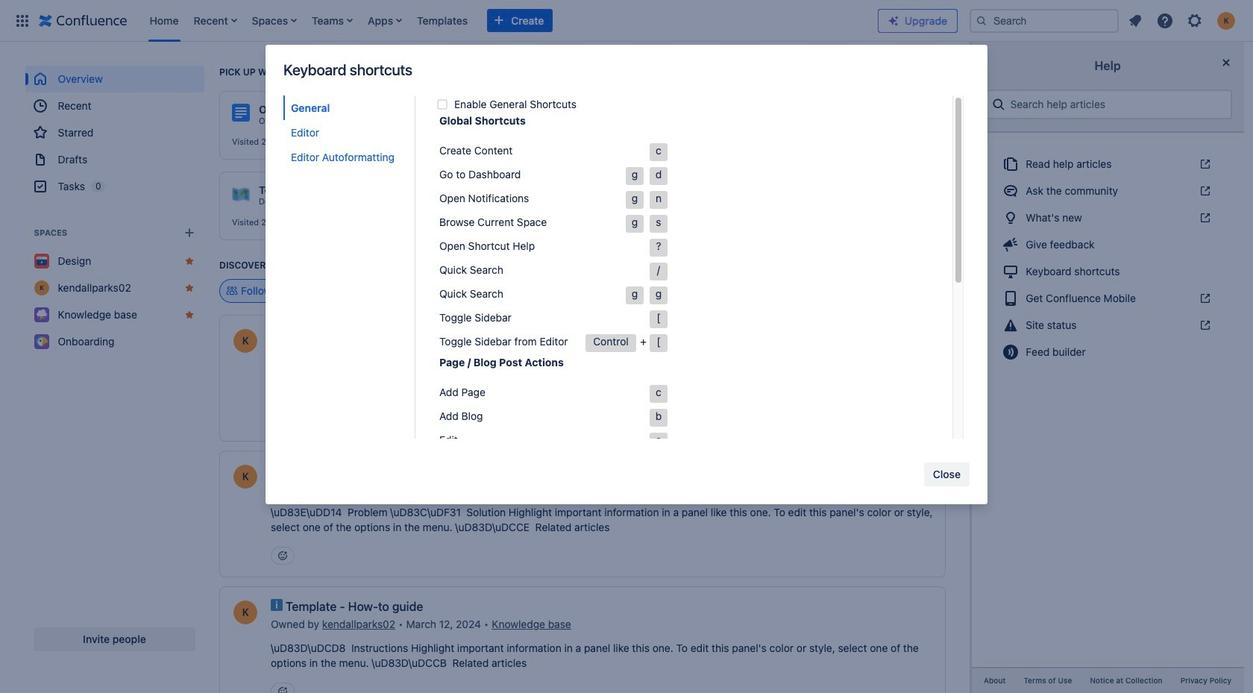 Task type: describe. For each thing, give the bounding box(es) containing it.
Search help articles field
[[1007, 91, 1226, 118]]

mobile icon image
[[1002, 290, 1020, 307]]

create a space image
[[181, 224, 198, 242]]

shortcut icon image for documents icon
[[1197, 158, 1212, 170]]

shortcut icon image for warning icon on the right top of the page
[[1197, 319, 1212, 331]]

:face_with_monocle: image
[[271, 463, 283, 475]]

settings icon image
[[1187, 12, 1204, 29]]

unstar this space image
[[184, 309, 196, 321]]

:face_with_monocle: image
[[271, 463, 283, 475]]

search image
[[976, 15, 988, 26]]

:map: image
[[232, 185, 250, 203]]

:information_source: image
[[271, 599, 283, 611]]

:notepad_spiral: image
[[478, 104, 496, 122]]

shortcut icon image for comment icon
[[1197, 185, 1212, 197]]

shortcut icon image for lightbulb icon
[[1197, 212, 1212, 224]]

comment icon image
[[1002, 182, 1020, 200]]

close image
[[1218, 54, 1236, 72]]

:notepad_spiral: image
[[478, 104, 496, 122]]

:information_source: image
[[271, 599, 283, 611]]

2 list item from the left
[[308, 0, 357, 41]]

1 list item from the left
[[189, 0, 242, 41]]



Task type: locate. For each thing, give the bounding box(es) containing it.
list item
[[189, 0, 242, 41], [308, 0, 357, 41]]

unstar this space image
[[184, 255, 196, 267], [184, 282, 196, 294]]

group
[[25, 66, 204, 200]]

shortcut icon image
[[1197, 158, 1212, 170], [1197, 185, 1212, 197], [1197, 212, 1212, 224], [1197, 293, 1212, 304], [1197, 319, 1212, 331]]

0 horizontal spatial list
[[142, 0, 878, 41]]

1 unstar this space image from the top
[[184, 255, 196, 267]]

tab list
[[284, 96, 415, 439]]

0 horizontal spatial list item
[[189, 0, 242, 41]]

unstar this space image down create a space image
[[184, 255, 196, 267]]

1 horizontal spatial list
[[1122, 7, 1245, 34]]

banner
[[0, 0, 1254, 42]]

feedback icon image
[[1002, 236, 1020, 254]]

5 shortcut icon image from the top
[[1197, 319, 1212, 331]]

screen icon image
[[1002, 263, 1020, 281]]

1 vertical spatial unstar this space image
[[184, 282, 196, 294]]

dialog
[[266, 45, 988, 693]]

:athletic_shoe: image
[[478, 185, 496, 203], [478, 185, 496, 203]]

warning icon image
[[1002, 316, 1020, 334]]

global element
[[9, 0, 878, 41]]

documents icon image
[[1002, 155, 1020, 173]]

:map: image
[[232, 185, 250, 203]]

signal icon image
[[1002, 343, 1020, 361]]

list
[[142, 0, 878, 41], [1122, 7, 1245, 34]]

1 shortcut icon image from the top
[[1197, 158, 1212, 170]]

2 unstar this space image from the top
[[184, 282, 196, 294]]

3 shortcut icon image from the top
[[1197, 212, 1212, 224]]

lightbulb icon image
[[1002, 209, 1020, 227]]

premium image
[[888, 15, 900, 26]]

1 horizontal spatial list item
[[308, 0, 357, 41]]

Search field
[[970, 9, 1119, 32]]

4 shortcut icon image from the top
[[1197, 293, 1212, 304]]

2 shortcut icon image from the top
[[1197, 185, 1212, 197]]

shortcut icon image for mobile icon
[[1197, 293, 1212, 304]]

None search field
[[970, 9, 1119, 32]]

unstar this space image up unstar this space icon
[[184, 282, 196, 294]]

confluence image
[[39, 12, 127, 29], [39, 12, 127, 29]]

0 vertical spatial unstar this space image
[[184, 255, 196, 267]]



Task type: vqa. For each thing, say whether or not it's contained in the screenshot.
Appswitcher Icon
no



